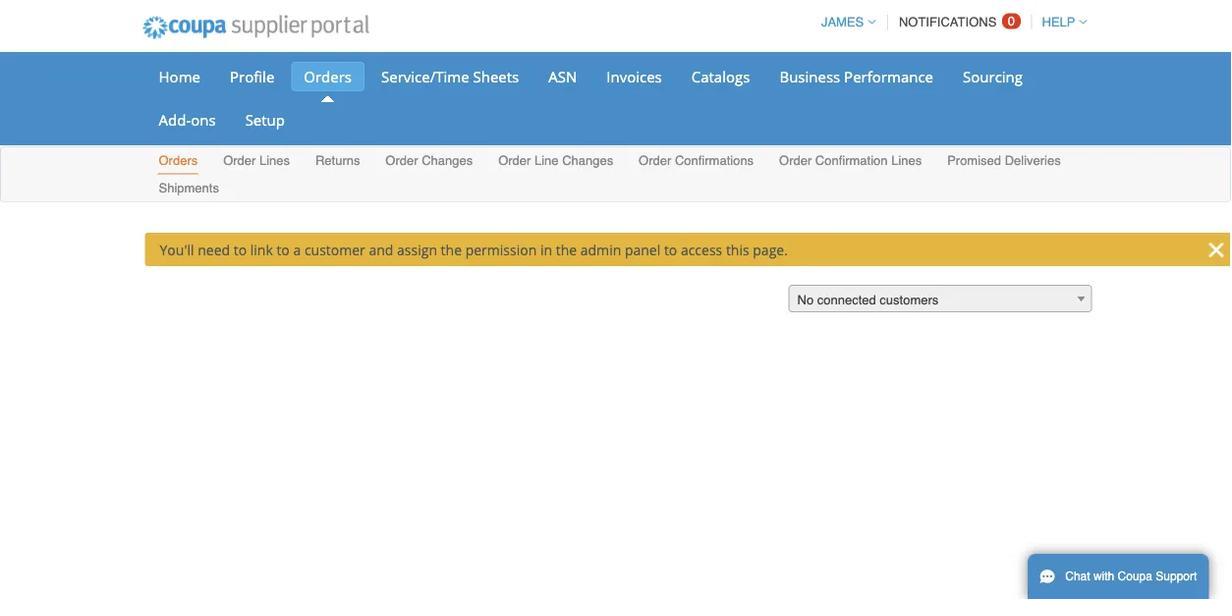 Task type: vqa. For each thing, say whether or not it's contained in the screenshot.
ORDER CONFIRMATIONS link
yes



Task type: locate. For each thing, give the bounding box(es) containing it.
0 horizontal spatial orders
[[159, 153, 198, 168]]

order
[[223, 153, 256, 168], [386, 153, 418, 168], [498, 153, 531, 168], [639, 153, 672, 168], [779, 153, 812, 168]]

0 horizontal spatial to
[[234, 240, 247, 259]]

profile link
[[217, 62, 287, 91]]

1 horizontal spatial the
[[556, 240, 577, 259]]

0 horizontal spatial lines
[[259, 153, 290, 168]]

a
[[293, 240, 301, 259]]

0 horizontal spatial orders link
[[158, 149, 199, 174]]

the
[[441, 240, 462, 259], [556, 240, 577, 259]]

confirmations
[[675, 153, 754, 168]]

page.
[[753, 240, 788, 259]]

orders for the leftmost orders link
[[159, 153, 198, 168]]

navigation containing notifications 0
[[813, 3, 1088, 41]]

service/time
[[381, 66, 469, 86]]

the right assign
[[441, 240, 462, 259]]

customer
[[305, 240, 365, 259]]

in
[[541, 240, 552, 259]]

order left line
[[498, 153, 531, 168]]

promised deliveries
[[948, 153, 1061, 168]]

1 horizontal spatial orders
[[304, 66, 352, 86]]

catalogs
[[692, 66, 750, 86]]

1 order from the left
[[223, 153, 256, 168]]

deliveries
[[1005, 153, 1061, 168]]

4 order from the left
[[639, 153, 672, 168]]

order right returns
[[386, 153, 418, 168]]

1 vertical spatial orders link
[[158, 149, 199, 174]]

2 order from the left
[[386, 153, 418, 168]]

0 vertical spatial orders
[[304, 66, 352, 86]]

changes down service/time sheets link
[[422, 153, 473, 168]]

order for order confirmations
[[639, 153, 672, 168]]

notifications 0
[[899, 14, 1015, 29]]

this
[[726, 240, 750, 259]]

coupa supplier portal image
[[129, 3, 382, 52]]

3 order from the left
[[498, 153, 531, 168]]

0 vertical spatial orders link
[[291, 62, 365, 91]]

orders link
[[291, 62, 365, 91], [158, 149, 199, 174]]

sheets
[[473, 66, 519, 86]]

to left link
[[234, 240, 247, 259]]

orders link right profile link on the top left of page
[[291, 62, 365, 91]]

changes right line
[[562, 153, 613, 168]]

order for order changes
[[386, 153, 418, 168]]

1 lines from the left
[[259, 153, 290, 168]]

2 changes from the left
[[562, 153, 613, 168]]

0 horizontal spatial the
[[441, 240, 462, 259]]

1 horizontal spatial lines
[[892, 153, 922, 168]]

service/time sheets link
[[369, 62, 532, 91]]

profile
[[230, 66, 275, 86]]

1 horizontal spatial changes
[[562, 153, 613, 168]]

order left confirmation
[[779, 153, 812, 168]]

orders up shipments
[[159, 153, 198, 168]]

lines down setup link
[[259, 153, 290, 168]]

orders
[[304, 66, 352, 86], [159, 153, 198, 168]]

you'll
[[160, 240, 194, 259]]

to right panel
[[664, 240, 677, 259]]

changes inside order changes link
[[422, 153, 473, 168]]

order confirmation lines
[[779, 153, 922, 168]]

order left confirmations on the right of the page
[[639, 153, 672, 168]]

2 lines from the left
[[892, 153, 922, 168]]

with
[[1094, 570, 1115, 584]]

james link
[[813, 15, 876, 29]]

5 order from the left
[[779, 153, 812, 168]]

orders link up shipments
[[158, 149, 199, 174]]

you'll need to link to a customer and assign the permission in the admin panel to access this page.
[[160, 240, 788, 259]]

1 vertical spatial orders
[[159, 153, 198, 168]]

changes inside order line changes link
[[562, 153, 613, 168]]

order changes
[[386, 153, 473, 168]]

order line changes link
[[497, 149, 614, 174]]

help link
[[1034, 15, 1088, 29]]

1 horizontal spatial orders link
[[291, 62, 365, 91]]

order for order lines
[[223, 153, 256, 168]]

2 horizontal spatial to
[[664, 240, 677, 259]]

orders right profile
[[304, 66, 352, 86]]

changes
[[422, 153, 473, 168], [562, 153, 613, 168]]

to left a
[[277, 240, 290, 259]]

need
[[198, 240, 230, 259]]

order confirmations link
[[638, 149, 755, 174]]

the right in
[[556, 240, 577, 259]]

confirmation
[[816, 153, 888, 168]]

home link
[[146, 62, 213, 91]]

link
[[250, 240, 273, 259]]

chat with coupa support button
[[1028, 554, 1209, 600]]

sourcing
[[963, 66, 1023, 86]]

1 horizontal spatial to
[[277, 240, 290, 259]]

help
[[1042, 15, 1076, 29]]

2 to from the left
[[277, 240, 290, 259]]

1 changes from the left
[[422, 153, 473, 168]]

lines
[[259, 153, 290, 168], [892, 153, 922, 168]]

order lines
[[223, 153, 290, 168]]

business performance link
[[767, 62, 947, 91]]

order changes link
[[385, 149, 474, 174]]

to
[[234, 240, 247, 259], [277, 240, 290, 259], [664, 240, 677, 259]]

navigation
[[813, 3, 1088, 41]]

order down setup link
[[223, 153, 256, 168]]

promised deliveries link
[[947, 149, 1062, 174]]

invoices
[[607, 66, 662, 86]]

performance
[[844, 66, 934, 86]]

lines right confirmation
[[892, 153, 922, 168]]

0 horizontal spatial changes
[[422, 153, 473, 168]]



Task type: describe. For each thing, give the bounding box(es) containing it.
0
[[1008, 14, 1015, 29]]

promised
[[948, 153, 1002, 168]]

add-ons
[[159, 110, 216, 130]]

setup
[[245, 110, 285, 130]]

3 to from the left
[[664, 240, 677, 259]]

catalogs link
[[679, 62, 763, 91]]

james
[[822, 15, 864, 29]]

invoices link
[[594, 62, 675, 91]]

order confirmations
[[639, 153, 754, 168]]

chat with coupa support
[[1066, 570, 1197, 584]]

line
[[535, 153, 559, 168]]

1 the from the left
[[441, 240, 462, 259]]

and
[[369, 240, 394, 259]]

ons
[[191, 110, 216, 130]]

admin
[[581, 240, 621, 259]]

orders for right orders link
[[304, 66, 352, 86]]

order for order confirmation lines
[[779, 153, 812, 168]]

returns
[[315, 153, 360, 168]]

2 the from the left
[[556, 240, 577, 259]]

sourcing link
[[950, 62, 1036, 91]]

setup link
[[233, 105, 298, 135]]

returns link
[[314, 149, 361, 174]]

support
[[1156, 570, 1197, 584]]

shipments
[[159, 180, 219, 195]]

business
[[780, 66, 841, 86]]

chat
[[1066, 570, 1091, 584]]

asn
[[549, 66, 577, 86]]

coupa
[[1118, 570, 1153, 584]]

notifications
[[899, 15, 997, 29]]

assign
[[397, 240, 437, 259]]

permission
[[466, 240, 537, 259]]

1 to from the left
[[234, 240, 247, 259]]

access
[[681, 240, 723, 259]]

order lines link
[[222, 149, 291, 174]]

service/time sheets
[[381, 66, 519, 86]]

shipments link
[[158, 176, 220, 201]]

order for order line changes
[[498, 153, 531, 168]]

panel
[[625, 240, 661, 259]]

add-
[[159, 110, 191, 130]]

order confirmation lines link
[[778, 149, 923, 174]]

home
[[159, 66, 201, 86]]

order line changes
[[498, 153, 613, 168]]

business performance
[[780, 66, 934, 86]]

add-ons link
[[146, 105, 229, 135]]

asn link
[[536, 62, 590, 91]]



